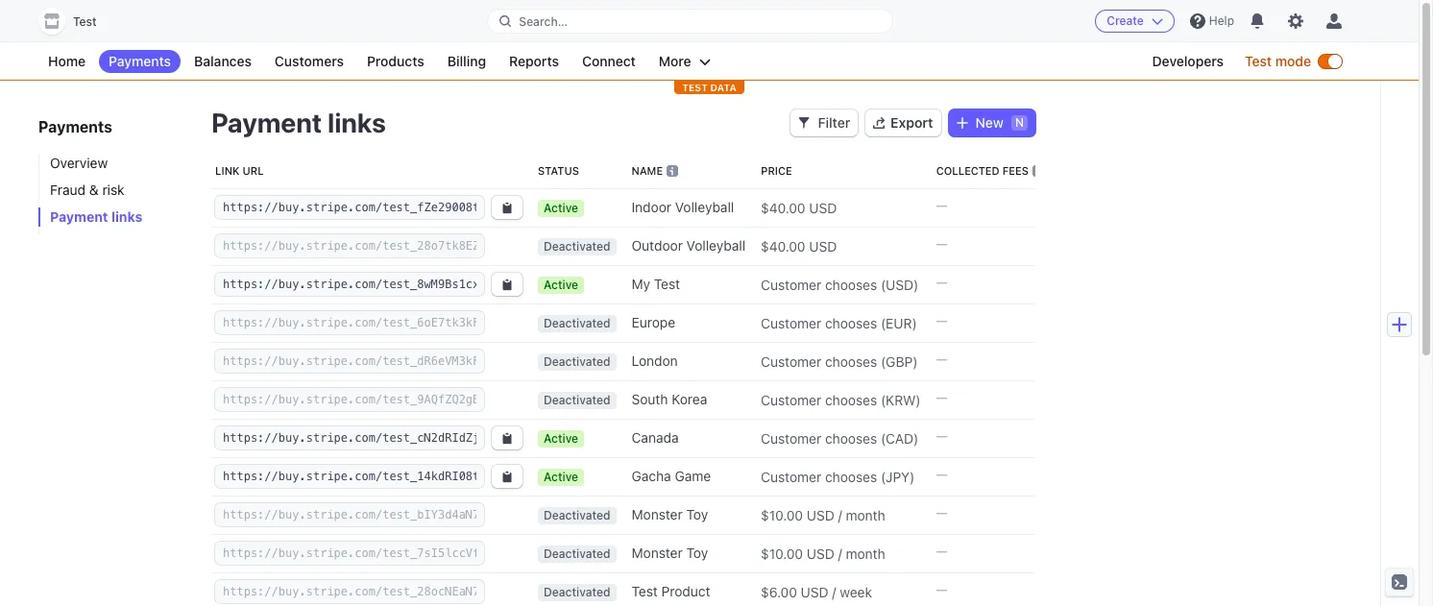 Task type: describe. For each thing, give the bounding box(es) containing it.
usd for indoor volleyball link
[[809, 199, 837, 216]]

link url
[[215, 164, 264, 177]]

5 deactivated link from the top
[[530, 498, 624, 532]]

create
[[1107, 13, 1144, 28]]

developers link
[[1143, 50, 1234, 73]]

canada link
[[624, 421, 754, 455]]

fees
[[1003, 164, 1029, 177]]

(cad)
[[881, 430, 919, 446]]

volleyball for indoor volleyball
[[675, 199, 734, 215]]

— link for customer chooses (krw) "link"
[[929, 381, 1052, 419]]

— link for 'customer chooses (jpy)' link
[[929, 457, 1052, 496]]

toy for 2nd the "$10.00 usd / month" 'link' from the bottom of the page
[[687, 506, 708, 523]]

customer for customer chooses (gbp)
[[761, 353, 822, 369]]

$10.00 for 1st the "$10.00 usd / month" 'link' from the bottom
[[761, 545, 803, 562]]

south
[[632, 391, 668, 407]]

active for indoor
[[544, 201, 579, 215]]

— for 11th — link from the bottom
[[937, 197, 948, 213]]

— for customer chooses (gbp) 'link''s — link
[[937, 351, 948, 367]]

$10.00 for 2nd the "$10.00 usd / month" 'link' from the bottom of the page
[[761, 507, 803, 523]]

test product
[[632, 583, 711, 600]]

monster toy link for 2nd the "$10.00 usd / month" 'link' from the bottom of the page
[[624, 498, 754, 532]]

/ for $6.00 usd / week 'link'
[[833, 584, 837, 600]]

customer chooses (eur)
[[761, 315, 917, 331]]

2 $10.00 usd / month link from the top
[[754, 538, 929, 569]]

svg image inside filter popup button
[[799, 117, 811, 129]]

payments link
[[99, 50, 181, 73]]

chooses for (usd)
[[825, 276, 878, 293]]

week
[[840, 584, 872, 600]]

1 horizontal spatial payment links
[[211, 107, 386, 138]]

(eur)
[[881, 315, 917, 331]]

overview
[[50, 155, 108, 171]]

customer chooses (krw) link
[[754, 384, 929, 416]]

customer for customer chooses (krw)
[[761, 392, 822, 408]]

collected fees
[[937, 164, 1029, 177]]

active link for my
[[530, 267, 624, 302]]

customers
[[275, 53, 344, 69]]

product
[[662, 583, 711, 600]]

1 — link from the top
[[929, 188, 1052, 227]]

game
[[675, 468, 711, 484]]

my
[[632, 276, 651, 292]]

more button
[[649, 50, 720, 73]]

balances link
[[185, 50, 261, 73]]

export
[[891, 114, 934, 131]]

— link for $6.00 usd / week 'link'
[[929, 573, 1052, 606]]

reports link
[[500, 50, 569, 73]]

active link for gacha
[[530, 459, 624, 494]]

products
[[367, 53, 424, 69]]

volleyball for outdoor volleyball
[[687, 237, 746, 254]]

— for — link corresponding to $6.00 usd / week 'link'
[[937, 581, 948, 598]]

deactivated link for london 'link'
[[530, 344, 624, 379]]

— link for customer chooses (eur) link
[[929, 304, 1052, 342]]

3 active link from the top
[[530, 421, 624, 455]]

month for 2nd the "$10.00 usd / month" 'link' from the bottom of the page
[[846, 507, 886, 523]]

customer chooses (krw)
[[761, 392, 921, 408]]

export button
[[866, 110, 941, 136]]

gacha game
[[632, 468, 711, 484]]

3 active from the top
[[544, 431, 579, 446]]

/ for 2nd the "$10.00 usd / month" 'link' from the bottom of the page
[[839, 507, 842, 523]]

customer for customer chooses (eur)
[[761, 315, 822, 331]]

url
[[243, 164, 264, 177]]

my test link
[[624, 267, 754, 302]]

filter
[[818, 114, 851, 131]]

monster for sixth deactivated link
[[632, 545, 683, 561]]

europe
[[632, 314, 676, 331]]

— link for customer chooses (cad) link
[[929, 419, 1052, 457]]

1 horizontal spatial links
[[328, 107, 386, 138]]

south korea
[[632, 391, 708, 407]]

fraud & risk link
[[38, 181, 192, 200]]

home link
[[38, 50, 95, 73]]

$40.00 usd for indoor volleyball
[[761, 199, 837, 216]]

1 vertical spatial links
[[111, 209, 142, 225]]

(jpy)
[[881, 468, 915, 485]]

gacha game link
[[624, 459, 754, 494]]

— for — link for 1st the "$10.00 usd / month" 'link' from the bottom
[[937, 543, 948, 559]]

indoor volleyball link
[[624, 190, 754, 225]]

london link
[[624, 344, 754, 379]]

gacha
[[632, 468, 671, 484]]

— link for 2nd the "$10.00 usd / month" 'link' from the bottom of the page
[[929, 496, 1052, 534]]

customer chooses (usd)
[[761, 276, 919, 293]]

reports
[[509, 53, 559, 69]]

customers link
[[265, 50, 354, 73]]

new
[[976, 114, 1004, 131]]

test
[[682, 82, 708, 93]]

help
[[1210, 13, 1235, 28]]

active for my
[[544, 278, 579, 292]]

payment links link
[[38, 208, 192, 227]]

collected
[[937, 164, 1000, 177]]

deactivated link for test product link
[[530, 575, 624, 606]]

search…
[[519, 14, 568, 28]]

test for test product
[[632, 583, 658, 600]]

customer chooses (cad)
[[761, 430, 919, 446]]

outdoor volleyball
[[632, 237, 746, 254]]

6 deactivated link from the top
[[530, 536, 624, 571]]

connect
[[582, 53, 636, 69]]

1 svg image from the top
[[502, 202, 513, 214]]

n
[[1016, 115, 1024, 130]]

customer chooses (jpy)
[[761, 468, 915, 485]]

mode
[[1276, 53, 1312, 69]]

2 svg image from the top
[[502, 471, 513, 483]]

name
[[632, 164, 663, 177]]

overview link
[[38, 154, 192, 173]]

canada
[[632, 430, 679, 446]]

— for — link associated with 'customer chooses (jpy)' link
[[937, 466, 948, 482]]

test mode
[[1245, 53, 1312, 69]]

fraud
[[50, 182, 86, 198]]

indoor volleyball
[[632, 199, 734, 215]]

london
[[632, 353, 678, 369]]

deactivated for south korea link
[[544, 393, 611, 407]]

help button
[[1183, 6, 1242, 37]]

status
[[538, 164, 579, 177]]



Task type: vqa. For each thing, say whether or not it's contained in the screenshot.
To
no



Task type: locate. For each thing, give the bounding box(es) containing it.
links down products link
[[328, 107, 386, 138]]

— for tenth — link from the bottom of the page
[[937, 235, 948, 252]]

month
[[846, 507, 886, 523], [846, 545, 886, 562]]

deactivated link
[[530, 229, 624, 263], [530, 306, 624, 340], [530, 344, 624, 379], [530, 382, 624, 417], [530, 498, 624, 532], [530, 536, 624, 571], [530, 575, 624, 606]]

— link for 1st the "$10.00 usd / month" 'link' from the bottom
[[929, 534, 1052, 573]]

1 active link from the top
[[530, 190, 624, 225]]

chooses for (gbp)
[[825, 353, 878, 369]]

1 vertical spatial /
[[839, 545, 842, 562]]

$40.00 usd link for indoor volleyball
[[754, 192, 929, 223]]

payments right home at the top of page
[[109, 53, 171, 69]]

payment down fraud & risk at the top left
[[50, 209, 108, 225]]

1 deactivated link from the top
[[530, 229, 624, 263]]

test right my
[[654, 276, 680, 292]]

chooses up customer chooses (cad) link
[[825, 392, 878, 408]]

deactivated for outdoor volleyball link
[[544, 239, 611, 254]]

customer chooses (gbp)
[[761, 353, 918, 369]]

6 deactivated from the top
[[544, 547, 611, 561]]

customer for customer chooses (cad)
[[761, 430, 822, 446]]

$40.00 usd link down price
[[754, 192, 929, 223]]

active for gacha
[[544, 470, 579, 484]]

4 customer from the top
[[761, 392, 822, 408]]

2 — from the top
[[937, 235, 948, 252]]

0 horizontal spatial links
[[111, 209, 142, 225]]

monster
[[632, 506, 683, 523], [632, 545, 683, 561]]

customer chooses (eur) link
[[754, 307, 929, 339]]

0 vertical spatial toy
[[687, 506, 708, 523]]

test inside button
[[73, 14, 97, 29]]

1 monster toy from the top
[[632, 506, 708, 523]]

monster down gacha
[[632, 506, 683, 523]]

1 $10.00 usd / month from the top
[[761, 507, 886, 523]]

active left canada at the left bottom of the page
[[544, 431, 579, 446]]

risk
[[102, 182, 125, 198]]

1 chooses from the top
[[825, 276, 878, 293]]

monster toy up test product
[[632, 545, 708, 561]]

2 monster from the top
[[632, 545, 683, 561]]

active link left gacha
[[530, 459, 624, 494]]

10 — from the top
[[937, 543, 948, 559]]

europe link
[[624, 306, 754, 340]]

home
[[48, 53, 86, 69]]

0 horizontal spatial payment
[[50, 209, 108, 225]]

billing
[[448, 53, 486, 69]]

volleyball up outdoor volleyball
[[675, 199, 734, 215]]

usd for test product link
[[801, 584, 829, 600]]

/ up $6.00 usd / week 'link'
[[839, 545, 842, 562]]

payment
[[211, 107, 322, 138], [50, 209, 108, 225]]

chooses for (eur)
[[825, 315, 878, 331]]

chooses down customer chooses (eur) link
[[825, 353, 878, 369]]

customer chooses (jpy) link
[[754, 461, 929, 492]]

billing link
[[438, 50, 496, 73]]

deactivated for europe link
[[544, 316, 611, 331]]

2 customer from the top
[[761, 315, 822, 331]]

customer inside "link"
[[761, 392, 822, 408]]

$10.00 down customer chooses (jpy)
[[761, 507, 803, 523]]

1 horizontal spatial payment
[[211, 107, 322, 138]]

0 vertical spatial payment
[[211, 107, 322, 138]]

/ left week
[[833, 584, 837, 600]]

volleyball
[[675, 199, 734, 215], [687, 237, 746, 254]]

links
[[328, 107, 386, 138], [111, 209, 142, 225]]

test for test
[[73, 14, 97, 29]]

customer chooses (usd) link
[[754, 269, 929, 300]]

create button
[[1096, 10, 1175, 33]]

fraud & risk
[[50, 182, 125, 198]]

1 vertical spatial toy
[[687, 545, 708, 561]]

1 vertical spatial $40.00
[[761, 238, 806, 254]]

monster toy link up test product link
[[624, 536, 754, 571]]

month up week
[[846, 545, 886, 562]]

1 vertical spatial payments
[[38, 118, 112, 135]]

10 — link from the top
[[929, 534, 1052, 573]]

1 month from the top
[[846, 507, 886, 523]]

8 — link from the top
[[929, 457, 1052, 496]]

$6.00 usd / week link
[[754, 576, 929, 606]]

$40.00 up customer chooses (usd)
[[761, 238, 806, 254]]

developers
[[1153, 53, 1224, 69]]

4 — link from the top
[[929, 304, 1052, 342]]

chooses inside 'link'
[[825, 353, 878, 369]]

1 toy from the top
[[687, 506, 708, 523]]

payment links down &
[[50, 209, 142, 225]]

0 vertical spatial $40.00 usd link
[[754, 192, 929, 223]]

$40.00 usd link up customer chooses (usd) link
[[754, 230, 929, 262]]

1 vertical spatial volleyball
[[687, 237, 746, 254]]

monster for 5th deactivated link from the top of the page
[[632, 506, 683, 523]]

1 vertical spatial $10.00
[[761, 545, 803, 562]]

7 — link from the top
[[929, 419, 1052, 457]]

6 — link from the top
[[929, 381, 1052, 419]]

3 customer from the top
[[761, 353, 822, 369]]

active link left my
[[530, 267, 624, 302]]

payment links down customers link
[[211, 107, 386, 138]]

1 vertical spatial $40.00 usd
[[761, 238, 837, 254]]

6 customer from the top
[[761, 468, 822, 485]]

/ for 1st the "$10.00 usd / month" 'link' from the bottom
[[839, 545, 842, 562]]

test up home at the top of page
[[73, 14, 97, 29]]

&
[[89, 182, 99, 198]]

korea
[[672, 391, 708, 407]]

$10.00
[[761, 507, 803, 523], [761, 545, 803, 562]]

monster toy down gacha game
[[632, 506, 708, 523]]

0 vertical spatial month
[[846, 507, 886, 523]]

chooses down customer chooses (cad) link
[[825, 468, 878, 485]]

test button
[[38, 8, 116, 35]]

3 chooses from the top
[[825, 353, 878, 369]]

1 vertical spatial monster
[[632, 545, 683, 561]]

— link
[[929, 188, 1052, 227], [929, 227, 1052, 265], [929, 265, 1052, 304], [929, 304, 1052, 342], [929, 342, 1052, 381], [929, 381, 1052, 419], [929, 419, 1052, 457], [929, 457, 1052, 496], [929, 496, 1052, 534], [929, 534, 1052, 573], [929, 573, 1052, 606]]

filter button
[[791, 110, 858, 136]]

outdoor
[[632, 237, 683, 254]]

toy down the game
[[687, 506, 708, 523]]

1 vertical spatial $10.00 usd / month link
[[754, 538, 929, 569]]

— link for customer chooses (usd) link
[[929, 265, 1052, 304]]

active
[[544, 201, 579, 215], [544, 278, 579, 292], [544, 431, 579, 446], [544, 470, 579, 484]]

/ down 'customer chooses (jpy)' link
[[839, 507, 842, 523]]

customer up customer chooses (gbp)
[[761, 315, 822, 331]]

0 vertical spatial monster toy
[[632, 506, 708, 523]]

2 active link from the top
[[530, 267, 624, 302]]

$6.00
[[761, 584, 797, 600]]

svg image
[[799, 117, 811, 129], [957, 117, 968, 129], [502, 279, 513, 291], [502, 433, 513, 444]]

active link for indoor
[[530, 190, 624, 225]]

monster toy for the monster toy link for 1st the "$10.00 usd / month" 'link' from the bottom
[[632, 545, 708, 561]]

— link for customer chooses (gbp) 'link'
[[929, 342, 1052, 381]]

0 vertical spatial $10.00 usd / month
[[761, 507, 886, 523]]

4 — from the top
[[937, 312, 948, 329]]

monster toy for the monster toy link corresponding to 2nd the "$10.00 usd / month" 'link' from the bottom of the page
[[632, 506, 708, 523]]

0 vertical spatial svg image
[[502, 202, 513, 214]]

0 vertical spatial $10.00
[[761, 507, 803, 523]]

0 vertical spatial $10.00 usd / month link
[[754, 499, 929, 531]]

2 — link from the top
[[929, 227, 1052, 265]]

volleyball down indoor volleyball link
[[687, 237, 746, 254]]

0 vertical spatial payments
[[109, 53, 171, 69]]

2 deactivated from the top
[[544, 316, 611, 331]]

—
[[937, 197, 948, 213], [937, 235, 948, 252], [937, 274, 948, 290], [937, 312, 948, 329], [937, 351, 948, 367], [937, 389, 948, 406], [937, 428, 948, 444], [937, 466, 948, 482], [937, 504, 948, 521], [937, 543, 948, 559], [937, 581, 948, 598]]

0 vertical spatial volleyball
[[675, 199, 734, 215]]

$10.00 usd / month link up $6.00 usd / week 'link'
[[754, 538, 929, 569]]

$40.00 usd up customer chooses (usd)
[[761, 238, 837, 254]]

$40.00 usd down price
[[761, 199, 837, 216]]

$10.00 usd / month for 1st the "$10.00 usd / month" 'link' from the bottom
[[761, 545, 886, 562]]

1 $10.00 usd / month link from the top
[[754, 499, 929, 531]]

customer down customer chooses (eur)
[[761, 353, 822, 369]]

$40.00 usd link
[[754, 192, 929, 223], [754, 230, 929, 262]]

$40.00 usd for outdoor volleyball
[[761, 238, 837, 254]]

customer for customer chooses (usd)
[[761, 276, 822, 293]]

2 monster toy from the top
[[632, 545, 708, 561]]

payment links inside the "payment links" link
[[50, 209, 142, 225]]

my test
[[632, 276, 680, 292]]

south korea link
[[624, 382, 754, 417]]

chooses for (jpy)
[[825, 468, 878, 485]]

deactivated for test product link
[[544, 585, 611, 600]]

chooses down customer chooses (krw) "link"
[[825, 430, 878, 446]]

1 vertical spatial monster toy link
[[624, 536, 754, 571]]

2 month from the top
[[846, 545, 886, 562]]

4 deactivated from the top
[[544, 393, 611, 407]]

0 vertical spatial links
[[328, 107, 386, 138]]

2 $40.00 usd from the top
[[761, 238, 837, 254]]

toy for 1st the "$10.00 usd / month" 'link' from the bottom
[[687, 545, 708, 561]]

$10.00 usd / month
[[761, 507, 886, 523], [761, 545, 886, 562]]

2 vertical spatial /
[[833, 584, 837, 600]]

2 deactivated link from the top
[[530, 306, 624, 340]]

1 $40.00 usd link from the top
[[754, 192, 929, 223]]

4 active from the top
[[544, 470, 579, 484]]

5 customer from the top
[[761, 430, 822, 446]]

Search… text field
[[488, 9, 892, 33]]

/ inside $6.00 usd / week 'link'
[[833, 584, 837, 600]]

$6.00 usd / week
[[761, 584, 872, 600]]

1 monster from the top
[[632, 506, 683, 523]]

data
[[711, 82, 737, 93]]

None text field
[[215, 273, 484, 296], [215, 311, 484, 334], [215, 427, 484, 450], [215, 504, 484, 527], [215, 542, 484, 565], [215, 580, 484, 603], [215, 273, 484, 296], [215, 311, 484, 334], [215, 427, 484, 450], [215, 504, 484, 527], [215, 542, 484, 565], [215, 580, 484, 603]]

2 toy from the top
[[687, 545, 708, 561]]

5 — from the top
[[937, 351, 948, 367]]

payment up url
[[211, 107, 322, 138]]

chooses inside "link"
[[825, 392, 878, 408]]

payment links
[[211, 107, 386, 138], [50, 209, 142, 225]]

test data
[[682, 82, 737, 93]]

1 vertical spatial $10.00 usd / month
[[761, 545, 886, 562]]

chooses for (krw)
[[825, 392, 878, 408]]

payments inside 'payments' link
[[109, 53, 171, 69]]

active link
[[530, 190, 624, 225], [530, 267, 624, 302], [530, 421, 624, 455], [530, 459, 624, 494]]

$40.00 down price
[[761, 199, 806, 216]]

2 active from the top
[[544, 278, 579, 292]]

1 deactivated from the top
[[544, 239, 611, 254]]

monster toy link down the gacha game link
[[624, 498, 754, 532]]

3 deactivated from the top
[[544, 355, 611, 369]]

1 vertical spatial month
[[846, 545, 886, 562]]

1 $40.00 usd from the top
[[761, 199, 837, 216]]

customer down customer chooses (gbp)
[[761, 392, 822, 408]]

$10.00 usd / month for 2nd the "$10.00 usd / month" 'link' from the bottom of the page
[[761, 507, 886, 523]]

$10.00 usd / month down customer chooses (jpy)
[[761, 507, 886, 523]]

products link
[[357, 50, 434, 73]]

deactivated for london 'link'
[[544, 355, 611, 369]]

4 chooses from the top
[[825, 392, 878, 408]]

usd inside 'link'
[[801, 584, 829, 600]]

4 active link from the top
[[530, 459, 624, 494]]

1 vertical spatial $40.00 usd link
[[754, 230, 929, 262]]

usd for outdoor volleyball link
[[809, 238, 837, 254]]

customer up customer chooses (eur)
[[761, 276, 822, 293]]

indoor
[[632, 199, 672, 215]]

(usd)
[[881, 276, 919, 293]]

5 deactivated from the top
[[544, 508, 611, 523]]

1 vertical spatial monster toy
[[632, 545, 708, 561]]

toy
[[687, 506, 708, 523], [687, 545, 708, 561]]

chooses
[[825, 276, 878, 293], [825, 315, 878, 331], [825, 353, 878, 369], [825, 392, 878, 408], [825, 430, 878, 446], [825, 468, 878, 485]]

0 vertical spatial $40.00
[[761, 199, 806, 216]]

1 active from the top
[[544, 201, 579, 215]]

test for test mode
[[1245, 53, 1272, 69]]

1 — from the top
[[937, 197, 948, 213]]

$10.00 usd / month link
[[754, 499, 929, 531], [754, 538, 929, 569]]

monster toy link for 1st the "$10.00 usd / month" 'link' from the bottom
[[624, 536, 754, 571]]

None text field
[[215, 196, 484, 219], [215, 234, 484, 258], [215, 350, 484, 373], [215, 388, 484, 411], [215, 465, 484, 488], [215, 196, 484, 219], [215, 234, 484, 258], [215, 350, 484, 373], [215, 388, 484, 411], [215, 465, 484, 488]]

price
[[761, 164, 793, 177]]

0 vertical spatial /
[[839, 507, 842, 523]]

payments
[[109, 53, 171, 69], [38, 118, 112, 135]]

connect link
[[573, 50, 646, 73]]

7 — from the top
[[937, 428, 948, 444]]

$40.00 usd link for outdoor volleyball
[[754, 230, 929, 262]]

1 vertical spatial svg image
[[502, 471, 513, 483]]

test product link
[[624, 575, 754, 606]]

11 — link from the top
[[929, 573, 1052, 606]]

6 — from the top
[[937, 389, 948, 406]]

1 $40.00 from the top
[[761, 199, 806, 216]]

active link down status
[[530, 190, 624, 225]]

1 vertical spatial payment links
[[50, 209, 142, 225]]

(gbp)
[[881, 353, 918, 369]]

2 $40.00 usd link from the top
[[754, 230, 929, 262]]

deactivated link for europe link
[[530, 306, 624, 340]]

test left the mode
[[1245, 53, 1272, 69]]

— for customer chooses (usd) link's — link
[[937, 274, 948, 290]]

chooses for (cad)
[[825, 430, 878, 446]]

test left product
[[632, 583, 658, 600]]

link
[[215, 164, 240, 177]]

4 deactivated link from the top
[[530, 382, 624, 417]]

— for customer chooses (krw) "link" — link
[[937, 389, 948, 406]]

(krw)
[[881, 392, 921, 408]]

$40.00 for indoor volleyball
[[761, 199, 806, 216]]

customer up customer chooses (jpy)
[[761, 430, 822, 446]]

customer down customer chooses (cad)
[[761, 468, 822, 485]]

deactivated link for outdoor volleyball link
[[530, 229, 624, 263]]

8 — from the top
[[937, 466, 948, 482]]

toy up test product link
[[687, 545, 708, 561]]

$10.00 usd / month up $6.00 usd / week
[[761, 545, 886, 562]]

more
[[659, 53, 692, 69]]

1 monster toy link from the top
[[624, 498, 754, 532]]

0 vertical spatial monster
[[632, 506, 683, 523]]

2 $10.00 from the top
[[761, 545, 803, 562]]

customer chooses (gbp) link
[[754, 345, 929, 377]]

1 customer from the top
[[761, 276, 822, 293]]

month down 'customer chooses (jpy)' link
[[846, 507, 886, 523]]

0 vertical spatial monster toy link
[[624, 498, 754, 532]]

active left my
[[544, 278, 579, 292]]

chooses up customer chooses (gbp) 'link'
[[825, 315, 878, 331]]

monster up test product
[[632, 545, 683, 561]]

$10.00 up $6.00
[[761, 545, 803, 562]]

active link left canada at the left bottom of the page
[[530, 421, 624, 455]]

2 monster toy link from the top
[[624, 536, 754, 571]]

Search… search field
[[488, 9, 892, 33]]

— for — link for customer chooses (cad) link
[[937, 428, 948, 444]]

payments up overview
[[38, 118, 112, 135]]

9 — from the top
[[937, 504, 948, 521]]

1 $10.00 from the top
[[761, 507, 803, 523]]

customer chooses (cad) link
[[754, 422, 929, 454]]

deactivated link for south korea link
[[530, 382, 624, 417]]

chooses up customer chooses (eur) link
[[825, 276, 878, 293]]

active left gacha
[[544, 470, 579, 484]]

7 deactivated link from the top
[[530, 575, 624, 606]]

0 vertical spatial payment links
[[211, 107, 386, 138]]

month for 1st the "$10.00 usd / month" 'link' from the bottom
[[846, 545, 886, 562]]

3 deactivated link from the top
[[530, 344, 624, 379]]

— for customer chooses (eur) link's — link
[[937, 312, 948, 329]]

$40.00
[[761, 199, 806, 216], [761, 238, 806, 254]]

$10.00 usd / month link down 'customer chooses (jpy)' link
[[754, 499, 929, 531]]

svg image
[[502, 202, 513, 214], [502, 471, 513, 483]]

/
[[839, 507, 842, 523], [839, 545, 842, 562], [833, 584, 837, 600]]

5 — link from the top
[[929, 342, 1052, 381]]

customer for customer chooses (jpy)
[[761, 468, 822, 485]]

5 chooses from the top
[[825, 430, 878, 446]]

6 chooses from the top
[[825, 468, 878, 485]]

3 — link from the top
[[929, 265, 1052, 304]]

11 — from the top
[[937, 581, 948, 598]]

customer inside 'link'
[[761, 353, 822, 369]]

2 $40.00 from the top
[[761, 238, 806, 254]]

active down status
[[544, 201, 579, 215]]

— for 2nd the "$10.00 usd / month" 'link' from the bottom of the page's — link
[[937, 504, 948, 521]]

0 horizontal spatial payment links
[[50, 209, 142, 225]]

2 chooses from the top
[[825, 315, 878, 331]]

9 — link from the top
[[929, 496, 1052, 534]]

links down 'fraud & risk' link
[[111, 209, 142, 225]]

2 $10.00 usd / month from the top
[[761, 545, 886, 562]]

$40.00 for outdoor volleyball
[[761, 238, 806, 254]]

1 vertical spatial payment
[[50, 209, 108, 225]]

0 vertical spatial $40.00 usd
[[761, 199, 837, 216]]

outdoor volleyball link
[[624, 229, 754, 263]]

3 — from the top
[[937, 274, 948, 290]]

7 deactivated from the top
[[544, 585, 611, 600]]

balances
[[194, 53, 252, 69]]



